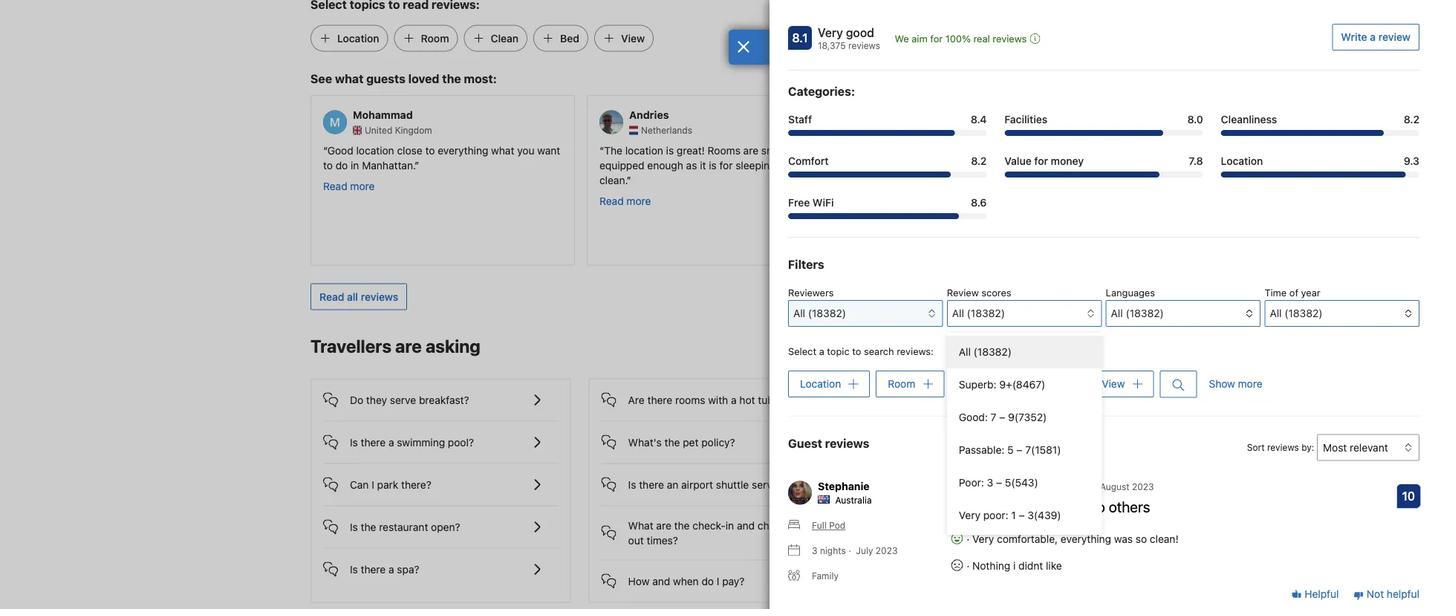 Task type: vqa. For each thing, say whether or not it's contained in the screenshot.
$45 – $200+
no



Task type: describe. For each thing, give the bounding box(es) containing it.
location for room
[[800, 378, 841, 390]]

(18382) up superb: 9+ (8467)
[[974, 346, 1012, 358]]

it
[[700, 159, 706, 171]]

poor:
[[984, 509, 1009, 522]]

reviews:
[[897, 346, 934, 357]]

are inside " the location is great! rooms are small but equipped enough as it is for sleeping only. also clean.
[[744, 144, 759, 156]]

poor: 3 – 5 (543)
[[959, 477, 1039, 489]]

(18382) for time of year
[[1285, 307, 1323, 320]]

not helpful button
[[1354, 587, 1420, 602]]

1
[[1012, 509, 1017, 522]]

8.6
[[971, 197, 987, 209]]

travellers
[[311, 335, 392, 356]]

clean.
[[600, 174, 627, 186]]

are for what are the check-in and check- out times?
[[657, 519, 672, 532]]

2 horizontal spatial 3
[[1028, 509, 1035, 522]]

what's the pet policy?
[[629, 436, 736, 448]]

write a review
[[1342, 31, 1411, 43]]

manhattan.
[[362, 159, 415, 171]]

we for we have an instant answer to most questions
[[890, 526, 905, 538]]

all for languages
[[1112, 307, 1124, 320]]

the right the loved
[[442, 71, 461, 85]]

need.
[[1000, 159, 1026, 171]]

reviews right 'guest'
[[825, 436, 870, 450]]

0 horizontal spatial what
[[335, 71, 364, 85]]

but
[[789, 144, 805, 156]]

location for 9.3
[[1222, 155, 1264, 167]]

do
[[350, 394, 364, 406]]

enough
[[648, 159, 684, 171]]

review categories element
[[789, 82, 855, 100]]

kingdom for 2nd "united kingdom" "icon" from the right
[[395, 125, 432, 136]]

show more button
[[1210, 371, 1263, 398]]

full pod
[[812, 520, 846, 531]]

0 horizontal spatial location
[[337, 32, 380, 44]]

topic
[[827, 346, 850, 357]]

everything inside very clean and safe in a great location. small room with everything you need.
[[927, 159, 977, 171]]

0 vertical spatial clean
[[491, 32, 519, 44]]

they
[[366, 394, 387, 406]]

" for good
[[323, 144, 328, 156]]

9+
[[1000, 379, 1013, 391]]

comfort
[[789, 155, 829, 167]]

pool?
[[448, 436, 474, 448]]

can i park there? button
[[323, 464, 559, 494]]

rooms
[[708, 144, 741, 156]]

· for · nothing i didnt like
[[967, 560, 970, 572]]

australia
[[836, 495, 872, 506]]

8.2 for comfort
[[972, 155, 987, 167]]

great
[[997, 144, 1022, 156]]

a inside 'write a review' button
[[1371, 31, 1376, 43]]

facilities 8.0 meter
[[1005, 130, 1204, 136]]

read for " the location is great! rooms are small but equipped enough as it is for sleeping only. also clean.
[[600, 195, 624, 207]]

reviewed:
[[1047, 481, 1090, 492]]

reviewers' choice
[[961, 481, 1044, 492]]

write a review button
[[1333, 24, 1420, 51]]

by:
[[1302, 442, 1315, 453]]

see availability button
[[1037, 334, 1128, 361]]

0 vertical spatial bed
[[561, 32, 580, 44]]

travellers are asking
[[311, 335, 481, 356]]

0 horizontal spatial i
[[372, 479, 374, 491]]

reviews right all
[[361, 290, 399, 303]]

superb: 9+ (8467)
[[959, 379, 1046, 391]]

free
[[789, 197, 810, 209]]

how and when do i pay?
[[629, 575, 745, 587]]

there for is there an airport shuttle service?
[[639, 479, 664, 491]]

– for 5
[[1017, 444, 1023, 456]]

are there rooms with a hot tub? button
[[602, 379, 837, 409]]

can
[[350, 479, 369, 491]]

will
[[1016, 498, 1036, 515]]

in for what
[[726, 519, 734, 532]]

clean
[[905, 144, 931, 156]]

all for reviewers
[[794, 307, 806, 320]]

very for clean
[[881, 144, 903, 156]]

an for airport
[[667, 479, 679, 491]]

close image
[[737, 41, 751, 53]]

read more button for do
[[323, 179, 375, 193]]

to down 'reviewed: 4 august 2023'
[[1093, 498, 1106, 515]]

tub?
[[758, 394, 779, 406]]

1 vertical spatial bed
[[1037, 378, 1056, 390]]

reviews right the real
[[993, 33, 1027, 44]]

filter reviews region
[[789, 256, 1420, 535]]

8.1
[[793, 31, 808, 45]]

is for is there an airport shuttle service?
[[629, 479, 637, 491]]

to right the topic
[[853, 346, 862, 357]]

to left most
[[1020, 526, 1030, 538]]

" for good location close to everything what you want to do in manhattan.
[[415, 159, 420, 171]]

free wifi 8.6 meter
[[789, 213, 987, 219]]

very poor: 1 – 3 (439)
[[959, 509, 1062, 522]]

all for time of year
[[1271, 307, 1282, 320]]

the left restaurant
[[361, 521, 376, 533]]

and inside the what are the check-in and check- out times?
[[737, 519, 755, 532]]

all (18382) button for review scores
[[947, 300, 1102, 327]]

comfort 8.2 meter
[[789, 172, 987, 178]]

(18382) for reviewers
[[809, 307, 847, 320]]

wifi
[[813, 197, 834, 209]]

18,375
[[818, 40, 846, 51]]

breakfast?
[[419, 394, 469, 406]]

0 vertical spatial view
[[621, 32, 645, 44]]

most
[[1033, 526, 1056, 538]]

2 vertical spatial 3
[[812, 546, 818, 556]]

all for review scores
[[953, 307, 965, 320]]

reviews inside very good 18,375 reviews
[[849, 40, 881, 51]]

(7352)
[[1015, 411, 1047, 424]]

is there an airport shuttle service? button
[[602, 464, 837, 494]]

good
[[328, 144, 354, 156]]

still looking?
[[953, 443, 1042, 461]]

superb:
[[959, 379, 997, 391]]

not
[[1367, 588, 1385, 601]]

is there a spa? button
[[323, 549, 559, 578]]

1 vertical spatial 5
[[1005, 477, 1012, 489]]

august
[[1101, 481, 1130, 492]]

read all reviews button
[[311, 283, 407, 310]]

read inside button
[[320, 290, 344, 303]]

all (18382) for review scores
[[953, 307, 1006, 320]]

definitely will request to others
[[951, 498, 1151, 515]]

do inside button
[[702, 575, 714, 587]]

family
[[812, 571, 839, 581]]

very for good
[[818, 26, 843, 40]]

a left the topic
[[820, 346, 825, 357]]

reviews left by:
[[1268, 442, 1300, 453]]

nights
[[820, 546, 846, 556]]

7.8
[[1189, 155, 1204, 167]]

is for is there a swimming pool?
[[350, 436, 358, 448]]

time of year
[[1265, 287, 1321, 298]]

see for see what guests loved the most:
[[311, 71, 332, 85]]

is for is there a spa?
[[350, 563, 358, 576]]

2 horizontal spatial everything
[[1061, 533, 1112, 545]]

is there a swimming pool? button
[[323, 422, 559, 451]]

review
[[947, 287, 979, 298]]

" for the
[[600, 144, 604, 156]]

full
[[812, 520, 827, 531]]

money
[[1051, 155, 1084, 167]]

are there rooms with a hot tub?
[[629, 394, 779, 406]]

want
[[538, 144, 561, 156]]

there for are there rooms with a hot tub?
[[648, 394, 673, 406]]

all (18382) for reviewers
[[794, 307, 847, 320]]

in inside " good location close to everything what you want to do in manhattan.
[[351, 159, 359, 171]]

1 check- from the left
[[693, 519, 726, 532]]

2 horizontal spatial "
[[1026, 159, 1030, 171]]

an for instant
[[933, 526, 945, 538]]

guest reviews
[[789, 436, 870, 450]]

ask a question button
[[953, 480, 1043, 507]]

shuttle
[[716, 479, 749, 491]]

times?
[[647, 534, 678, 547]]

with inside very clean and safe in a great location. small room with everything you need.
[[904, 159, 924, 171]]

asking
[[426, 335, 481, 356]]

· nothing i didnt like
[[964, 560, 1063, 572]]

(8467)
[[1013, 379, 1046, 391]]

reviewers
[[789, 287, 834, 298]]

what are the check-in and check- out times?
[[629, 519, 791, 547]]

location 9.3 meter
[[1222, 172, 1420, 178]]

guest
[[789, 436, 823, 450]]

there for is there a swimming pool?
[[361, 436, 386, 448]]

9.3
[[1405, 155, 1420, 167]]

only.
[[779, 159, 801, 171]]

more for do
[[350, 180, 375, 192]]

you inside " good location close to everything what you want to do in manhattan.
[[517, 144, 535, 156]]

2 united from the left
[[918, 125, 946, 136]]

0 vertical spatial 7
[[991, 411, 997, 424]]

what's the pet policy? button
[[602, 422, 837, 451]]

ask a question
[[962, 487, 1034, 500]]

1 united kingdom image from the left
[[353, 126, 362, 135]]

all (18382) link
[[947, 336, 1102, 369]]

is there a spa?
[[350, 563, 420, 576]]

staff 8.4 meter
[[789, 130, 987, 136]]

equipped
[[600, 159, 645, 171]]

all (18382) button for reviewers
[[789, 300, 944, 327]]



Task type: locate. For each thing, give the bounding box(es) containing it.
all down languages
[[1112, 307, 1124, 320]]

review
[[1379, 31, 1411, 43]]

all (18382) button down languages
[[1106, 300, 1261, 327]]

2 united kingdom image from the left
[[906, 126, 915, 135]]

1 all (18382) button from the left
[[1106, 300, 1261, 327]]

we left aim
[[895, 33, 910, 44]]

you left need.
[[980, 159, 997, 171]]

1 vertical spatial an
[[933, 526, 945, 538]]

more
[[350, 180, 375, 192], [627, 195, 651, 207], [1239, 378, 1263, 390]]

time
[[1265, 287, 1287, 298]]

(18382) for review scores
[[967, 307, 1006, 320]]

availability
[[1067, 341, 1119, 353]]

for right the value
[[1035, 155, 1049, 167]]

2 united kingdom from the left
[[918, 125, 985, 136]]

0 horizontal spatial united kingdom image
[[353, 126, 362, 135]]

restaurant
[[379, 521, 428, 533]]

united kingdom down mohammad
[[365, 125, 432, 136]]

do right when
[[702, 575, 714, 587]]

1 vertical spatial 8.2
[[972, 155, 987, 167]]

all down the time
[[1271, 307, 1282, 320]]

location up guests
[[337, 32, 380, 44]]

0 horizontal spatial with
[[708, 394, 729, 406]]

there
[[648, 394, 673, 406], [361, 436, 386, 448], [639, 479, 664, 491], [361, 563, 386, 576]]

0 vertical spatial ·
[[967, 533, 970, 545]]

0 horizontal spatial everything
[[438, 144, 489, 156]]

are inside the what are the check-in and check- out times?
[[657, 519, 672, 532]]

location up manhattan.
[[356, 144, 394, 156]]

· for · very comfortable, everything was so clean!
[[967, 533, 970, 545]]

cleanliness 8.2 meter
[[1222, 130, 1420, 136]]

you inside very clean and safe in a great location. small room with everything you need.
[[980, 159, 997, 171]]

safe
[[955, 144, 975, 156]]

are for travellers are asking
[[395, 335, 422, 356]]

everything down the safe
[[927, 159, 977, 171]]

" the location is great! rooms are small but equipped enough as it is for sleeping only. also clean.
[[600, 144, 825, 186]]

is left spa?
[[350, 563, 358, 576]]

is for is the restaurant open?
[[350, 521, 358, 533]]

1 horizontal spatial you
[[980, 159, 997, 171]]

free wifi
[[789, 197, 834, 209]]

0 horizontal spatial room
[[421, 32, 449, 44]]

1 vertical spatial read
[[600, 195, 624, 207]]

2 horizontal spatial location
[[1222, 155, 1264, 167]]

0 horizontal spatial all (18382) button
[[789, 300, 944, 327]]

a inside are there rooms with a hot tub? button
[[731, 394, 737, 406]]

all (18382) down languages
[[1112, 307, 1164, 320]]

0 horizontal spatial you
[[517, 144, 535, 156]]

with right rooms on the left bottom of page
[[708, 394, 729, 406]]

(543)
[[1012, 477, 1039, 489]]

8.2 left great
[[972, 155, 987, 167]]

1 horizontal spatial all (18382) button
[[1265, 300, 1420, 327]]

a inside the is there a spa? button
[[389, 563, 394, 576]]

0 vertical spatial is
[[666, 144, 674, 156]]

0 horizontal spatial is
[[666, 144, 674, 156]]

scored 10 element
[[1398, 484, 1421, 508]]

kingdom
[[395, 125, 432, 136], [948, 125, 985, 136]]

do they serve breakfast? button
[[323, 379, 559, 409]]

2 horizontal spatial and
[[934, 144, 952, 156]]

1 kingdom from the left
[[395, 125, 432, 136]]

read more button down the good
[[323, 179, 375, 193]]

0 horizontal spatial see
[[311, 71, 332, 85]]

sort reviews by:
[[1248, 442, 1315, 453]]

1 horizontal spatial location
[[800, 378, 841, 390]]

united kingdom image up the clean
[[906, 126, 915, 135]]

2 " from the left
[[600, 144, 604, 156]]

0 horizontal spatial do
[[336, 159, 348, 171]]

all (18382) button down year
[[1265, 300, 1420, 327]]

and down shuttle
[[737, 519, 755, 532]]

1 vertical spatial room
[[888, 378, 916, 390]]

is down can
[[350, 521, 358, 533]]

is right it
[[709, 159, 717, 171]]

scored 8.1 element
[[789, 26, 812, 50]]

0 vertical spatial 2023
[[1133, 481, 1155, 492]]

view
[[621, 32, 645, 44], [1102, 378, 1126, 390]]

sleeping
[[736, 159, 776, 171]]

we aim for 100% real reviews button
[[895, 31, 1041, 46]]

" inside " the location is great! rooms are small but equipped enough as it is for sleeping only. also clean.
[[600, 144, 604, 156]]

0 horizontal spatial an
[[667, 479, 679, 491]]

1 vertical spatial more
[[627, 195, 651, 207]]

still
[[953, 443, 980, 461]]

very up 18,375
[[818, 26, 843, 40]]

0 vertical spatial room
[[421, 32, 449, 44]]

2 all (18382) button from the left
[[1265, 300, 1420, 327]]

very inside very good 18,375 reviews
[[818, 26, 843, 40]]

1 horizontal spatial united kingdom
[[918, 125, 985, 136]]

very down 'poor:'
[[973, 533, 995, 545]]

1 united kingdom from the left
[[365, 125, 432, 136]]

is inside "is the restaurant open?" button
[[350, 521, 358, 533]]

everything inside " good location close to everything what you want to do in manhattan.
[[438, 144, 489, 156]]

all (18382) button down scores
[[947, 300, 1102, 327]]

very inside very clean and safe in a great location. small room with everything you need.
[[881, 144, 903, 156]]

also
[[804, 159, 825, 171]]

1 horizontal spatial united
[[918, 125, 946, 136]]

– for 7
[[1000, 411, 1006, 424]]

an left airport
[[667, 479, 679, 491]]

a left swimming
[[389, 436, 394, 448]]

read more
[[323, 180, 375, 192], [600, 195, 651, 207]]

nothing
[[973, 560, 1011, 572]]

0 horizontal spatial united
[[365, 125, 393, 136]]

location inside " good location close to everything what you want to do in manhattan.
[[356, 144, 394, 156]]

facilities
[[1005, 113, 1048, 126]]

(18382) for languages
[[1126, 307, 1164, 320]]

1 vertical spatial we
[[890, 526, 905, 538]]

·
[[967, 533, 970, 545], [849, 546, 852, 556], [967, 560, 970, 572]]

a inside is there a swimming pool? button
[[389, 436, 394, 448]]

" for the location is great! rooms are small but equipped enough as it is for sleeping only. also clean.
[[627, 174, 632, 186]]

1 " from the left
[[323, 144, 328, 156]]

1 horizontal spatial in
[[726, 519, 734, 532]]

see left "availability"
[[1046, 341, 1065, 353]]

" down close
[[415, 159, 420, 171]]

0 horizontal spatial 8.2
[[972, 155, 987, 167]]

languages
[[1106, 287, 1156, 298]]

1 horizontal spatial clean
[[963, 378, 990, 390]]

ask
[[962, 487, 980, 500]]

with inside button
[[708, 394, 729, 406]]

1 horizontal spatial what
[[491, 144, 515, 156]]

very for poor:
[[959, 509, 981, 522]]

i left pay?
[[717, 575, 720, 587]]

are left the "asking"
[[395, 335, 422, 356]]

open?
[[431, 521, 460, 533]]

value for money 7.8 meter
[[1005, 172, 1204, 178]]

we aim for 100% real reviews
[[895, 33, 1027, 44]]

small
[[762, 144, 787, 156]]

1 horizontal spatial "
[[627, 174, 632, 186]]

read more down the good
[[323, 180, 375, 192]]

when
[[673, 575, 699, 587]]

room up the loved
[[421, 32, 449, 44]]

like
[[1046, 560, 1063, 572]]

a left great
[[989, 144, 994, 156]]

1 horizontal spatial read more
[[600, 195, 651, 207]]

questions
[[1059, 526, 1106, 538]]

0 vertical spatial everything
[[438, 144, 489, 156]]

for right aim
[[931, 33, 943, 44]]

0 horizontal spatial united kingdom
[[365, 125, 432, 136]]

1 vertical spatial is
[[709, 159, 717, 171]]

location down cleanliness
[[1222, 155, 1264, 167]]

there?
[[401, 479, 432, 491]]

everything left was
[[1061, 533, 1112, 545]]

1 vertical spatial everything
[[927, 159, 977, 171]]

clean
[[491, 32, 519, 44], [963, 378, 990, 390]]

0 vertical spatial 5
[[1008, 444, 1014, 456]]

read more down clean.
[[600, 195, 651, 207]]

united kingdom image
[[353, 126, 362, 135], [906, 126, 915, 135]]

2 location from the left
[[626, 144, 664, 156]]

kingdom for first "united kingdom" "icon" from the right
[[948, 125, 985, 136]]

spa?
[[397, 563, 420, 576]]

good:
[[959, 411, 988, 424]]

i right can
[[372, 479, 374, 491]]

we
[[895, 33, 910, 44], [890, 526, 905, 538]]

1 vertical spatial what
[[491, 144, 515, 156]]

is down do
[[350, 436, 358, 448]]

(18382) down year
[[1285, 307, 1323, 320]]

1 horizontal spatial for
[[931, 33, 943, 44]]

for inside button
[[931, 33, 943, 44]]

8.2
[[1405, 113, 1420, 126], [972, 155, 987, 167]]

in down shuttle
[[726, 519, 734, 532]]

read
[[323, 180, 348, 192], [600, 195, 624, 207], [320, 290, 344, 303]]

to right close
[[425, 144, 435, 156]]

read more button for enough
[[600, 193, 651, 208]]

more for enough
[[627, 195, 651, 207]]

1 horizontal spatial "
[[600, 144, 604, 156]]

i
[[372, 479, 374, 491], [717, 575, 720, 587]]

more right show
[[1239, 378, 1263, 390]]

9
[[1009, 411, 1015, 424]]

united kingdom image up the good
[[353, 126, 362, 135]]

small
[[1069, 144, 1095, 156]]

in for very
[[978, 144, 986, 156]]

for down the rooms
[[720, 159, 733, 171]]

clean up most:
[[491, 32, 519, 44]]

real
[[974, 33, 991, 44]]

more inside button
[[1239, 378, 1263, 390]]

for inside " the location is great! rooms are small but equipped enough as it is for sleeping only. also clean.
[[720, 159, 733, 171]]

a inside ask a question button
[[983, 487, 989, 500]]

all (18382) for languages
[[1112, 307, 1164, 320]]

good
[[846, 26, 875, 40]]

location for enough
[[626, 144, 664, 156]]

0 horizontal spatial "
[[415, 159, 420, 171]]

what left the want
[[491, 144, 515, 156]]

0 horizontal spatial 2023
[[876, 546, 898, 556]]

to down the good
[[323, 159, 333, 171]]

0 vertical spatial do
[[336, 159, 348, 171]]

read for " good location close to everything what you want to do in manhattan.
[[323, 180, 348, 192]]

" down "location."
[[1026, 159, 1030, 171]]

kingdom up the safe
[[948, 125, 985, 136]]

· very comfortable, everything was so clean!
[[964, 533, 1179, 545]]

there for is there a spa?
[[361, 563, 386, 576]]

are up sleeping on the right
[[744, 144, 759, 156]]

1 horizontal spatial are
[[657, 519, 672, 532]]

united up the clean
[[918, 125, 946, 136]]

kingdom up close
[[395, 125, 432, 136]]

0 horizontal spatial kingdom
[[395, 125, 432, 136]]

– for 3
[[997, 477, 1003, 489]]

the up times?
[[675, 519, 690, 532]]

an
[[667, 479, 679, 491], [933, 526, 945, 538]]

in inside the what are the check-in and check- out times?
[[726, 519, 734, 532]]

0 horizontal spatial bed
[[561, 32, 580, 44]]

netherlands image
[[630, 126, 638, 135]]

out
[[629, 534, 644, 547]]

was
[[1115, 533, 1133, 545]]

swimming
[[397, 436, 445, 448]]

1 horizontal spatial kingdom
[[948, 125, 985, 136]]

8.0
[[1188, 113, 1204, 126]]

1 horizontal spatial an
[[933, 526, 945, 538]]

0 horizontal spatial and
[[653, 575, 671, 587]]

how and when do i pay? button
[[602, 561, 837, 590]]

there down they
[[361, 436, 386, 448]]

we for we aim for 100% real reviews
[[895, 33, 910, 44]]

all down reviewers
[[794, 307, 806, 320]]

" inside " good location close to everything what you want to do in manhattan.
[[323, 144, 328, 156]]

3 nights · july 2023
[[812, 546, 898, 556]]

very up room
[[881, 144, 903, 156]]

1 vertical spatial read more
[[600, 195, 651, 207]]

0 horizontal spatial for
[[720, 159, 733, 171]]

7
[[991, 411, 997, 424], [1026, 444, 1032, 456]]

1 vertical spatial 2023
[[876, 546, 898, 556]]

0 vertical spatial location
[[337, 32, 380, 44]]

2 vertical spatial ·
[[967, 560, 970, 572]]

2 vertical spatial location
[[800, 378, 841, 390]]

pod
[[830, 520, 846, 531]]

0 vertical spatial 3
[[987, 477, 994, 489]]

0 horizontal spatial clean
[[491, 32, 519, 44]]

the inside the what are the check-in and check- out times?
[[675, 519, 690, 532]]

2 check- from the left
[[758, 519, 791, 532]]

7 down (7352)
[[1026, 444, 1032, 456]]

1 horizontal spatial do
[[702, 575, 714, 587]]

clean left 9+
[[963, 378, 990, 390]]

rated very good element
[[818, 24, 881, 42]]

all down review at the top of the page
[[953, 307, 965, 320]]

0 horizontal spatial "
[[323, 144, 328, 156]]

2 vertical spatial and
[[653, 575, 671, 587]]

you
[[517, 144, 535, 156], [980, 159, 997, 171]]

location inside " the location is great! rooms are small but equipped enough as it is for sleeping only. also clean.
[[626, 144, 664, 156]]

poor:
[[959, 477, 985, 489]]

a inside very clean and safe in a great location. small room with everything you need.
[[989, 144, 994, 156]]

the inside button
[[665, 436, 680, 448]]

loved
[[409, 71, 440, 85]]

all (18382) button up select a topic to search reviews:
[[789, 300, 944, 327]]

1 vertical spatial ·
[[849, 546, 852, 556]]

is up enough
[[666, 144, 674, 156]]

1 horizontal spatial room
[[888, 378, 916, 390]]

is the restaurant open?
[[350, 521, 460, 533]]

1 vertical spatial i
[[717, 575, 720, 587]]

0 vertical spatial read more
[[323, 180, 375, 192]]

passable:
[[959, 444, 1005, 456]]

all (18382) up superb:
[[959, 346, 1012, 358]]

1 vertical spatial you
[[980, 159, 997, 171]]

is inside the is there a spa? button
[[350, 563, 358, 576]]

location down the topic
[[800, 378, 841, 390]]

1 vertical spatial are
[[395, 335, 422, 356]]

2 kingdom from the left
[[948, 125, 985, 136]]

the
[[604, 144, 623, 156]]

is inside is there a swimming pool? button
[[350, 436, 358, 448]]

· left answer on the right of page
[[967, 533, 970, 545]]

0 vertical spatial you
[[517, 144, 535, 156]]

1 vertical spatial 7
[[1026, 444, 1032, 456]]

see left guests
[[311, 71, 332, 85]]

1 horizontal spatial more
[[627, 195, 651, 207]]

" down equipped
[[627, 174, 632, 186]]

and inside very clean and safe in a great location. small room with everything you need.
[[934, 144, 952, 156]]

1 horizontal spatial 8.2
[[1405, 113, 1420, 126]]

sort
[[1248, 442, 1265, 453]]

there right are
[[648, 394, 673, 406]]

0 horizontal spatial more
[[350, 180, 375, 192]]

(18382) down reviewers
[[809, 307, 847, 320]]

0 horizontal spatial all (18382) button
[[1106, 300, 1261, 327]]

8.2 for cleanliness
[[1405, 113, 1420, 126]]

0 horizontal spatial 7
[[991, 411, 997, 424]]

0 horizontal spatial check-
[[693, 519, 726, 532]]

search
[[864, 346, 895, 357]]

1 horizontal spatial check-
[[758, 519, 791, 532]]

(439)
[[1035, 509, 1062, 522]]

read all reviews
[[320, 290, 399, 303]]

1 vertical spatial view
[[1102, 378, 1126, 390]]

read down clean.
[[600, 195, 624, 207]]

1 location from the left
[[356, 144, 394, 156]]

1 vertical spatial in
[[351, 159, 359, 171]]

of
[[1290, 287, 1299, 298]]

the left pet
[[665, 436, 680, 448]]

read more button down clean.
[[600, 193, 651, 208]]

1 horizontal spatial 7
[[1026, 444, 1032, 456]]

room down reviews:
[[888, 378, 916, 390]]

an inside button
[[667, 479, 679, 491]]

more down clean.
[[627, 195, 651, 207]]

1 horizontal spatial and
[[737, 519, 755, 532]]

very good 18,375 reviews
[[818, 26, 881, 51]]

1 vertical spatial and
[[737, 519, 755, 532]]

0 horizontal spatial in
[[351, 159, 359, 171]]

8.4
[[971, 113, 987, 126]]

what inside " good location close to everything what you want to do in manhattan.
[[491, 144, 515, 156]]

great!
[[677, 144, 705, 156]]

all (18382) down reviewers
[[794, 307, 847, 320]]

(18382) down the review scores
[[967, 307, 1006, 320]]

1 vertical spatial location
[[1222, 155, 1264, 167]]

more down manhattan.
[[350, 180, 375, 192]]

choice
[[1015, 481, 1044, 492]]

do inside " good location close to everything what you want to do in manhattan.
[[336, 159, 348, 171]]

helpful button
[[1292, 587, 1340, 602]]

· left july
[[849, 546, 852, 556]]

1 vertical spatial 3
[[1028, 509, 1035, 522]]

read more for enough
[[600, 195, 651, 207]]

2 vertical spatial more
[[1239, 378, 1263, 390]]

is inside is there an airport shuttle service? button
[[629, 479, 637, 491]]

what left guests
[[335, 71, 364, 85]]

in down the good
[[351, 159, 359, 171]]

very inside filter reviews region
[[959, 509, 981, 522]]

airport
[[682, 479, 714, 491]]

1 vertical spatial see
[[1046, 341, 1065, 353]]

all (18382) for time of year
[[1271, 307, 1323, 320]]

read more for do
[[323, 180, 375, 192]]

all up superb:
[[959, 346, 971, 358]]

" good location close to everything what you want to do in manhattan.
[[323, 144, 561, 171]]

do down the good
[[336, 159, 348, 171]]

7 left '9'
[[991, 411, 997, 424]]

this is a carousel with rotating slides. it displays featured reviews of the property. use next and previous buttons to navigate. region
[[299, 89, 1140, 272]]

service?
[[752, 479, 792, 491]]

2 horizontal spatial more
[[1239, 378, 1263, 390]]

1 vertical spatial with
[[708, 394, 729, 406]]

2 all (18382) button from the left
[[947, 300, 1102, 327]]

andries
[[630, 109, 669, 121]]

all (18382) button for time of year
[[1265, 300, 1420, 327]]

what are the check-in and check- out times? button
[[602, 506, 837, 548]]

all (18382) down of
[[1271, 307, 1323, 320]]

show more
[[1210, 378, 1263, 390]]

united kingdom up the safe
[[918, 125, 985, 136]]

(18382) down languages
[[1126, 307, 1164, 320]]

you left the want
[[517, 144, 535, 156]]

all (18382) button for languages
[[1106, 300, 1261, 327]]

and right how
[[653, 575, 671, 587]]

2 horizontal spatial for
[[1035, 155, 1049, 167]]

read left all
[[320, 290, 344, 303]]

we left have
[[890, 526, 905, 538]]

in right the safe
[[978, 144, 986, 156]]

see inside button
[[1046, 341, 1065, 353]]

see for see availability
[[1046, 341, 1065, 353]]

1 horizontal spatial view
[[1102, 378, 1126, 390]]

(1581)
[[1032, 444, 1062, 456]]

request
[[1040, 498, 1089, 515]]

1 united from the left
[[365, 125, 393, 136]]

very clean and safe in a great location. small room with everything you need.
[[876, 144, 1095, 171]]

and left the safe
[[934, 144, 952, 156]]

staff
[[789, 113, 813, 126]]

passable: 5 – 7 (1581)
[[959, 444, 1062, 456]]

answer
[[983, 526, 1017, 538]]

we inside button
[[895, 33, 910, 44]]

in inside very clean and safe in a great location. small room with everything you need.
[[978, 144, 986, 156]]

are
[[629, 394, 645, 406]]

1 all (18382) button from the left
[[789, 300, 944, 327]]

1 horizontal spatial is
[[709, 159, 717, 171]]

1 horizontal spatial i
[[717, 575, 720, 587]]

location for do
[[356, 144, 394, 156]]



